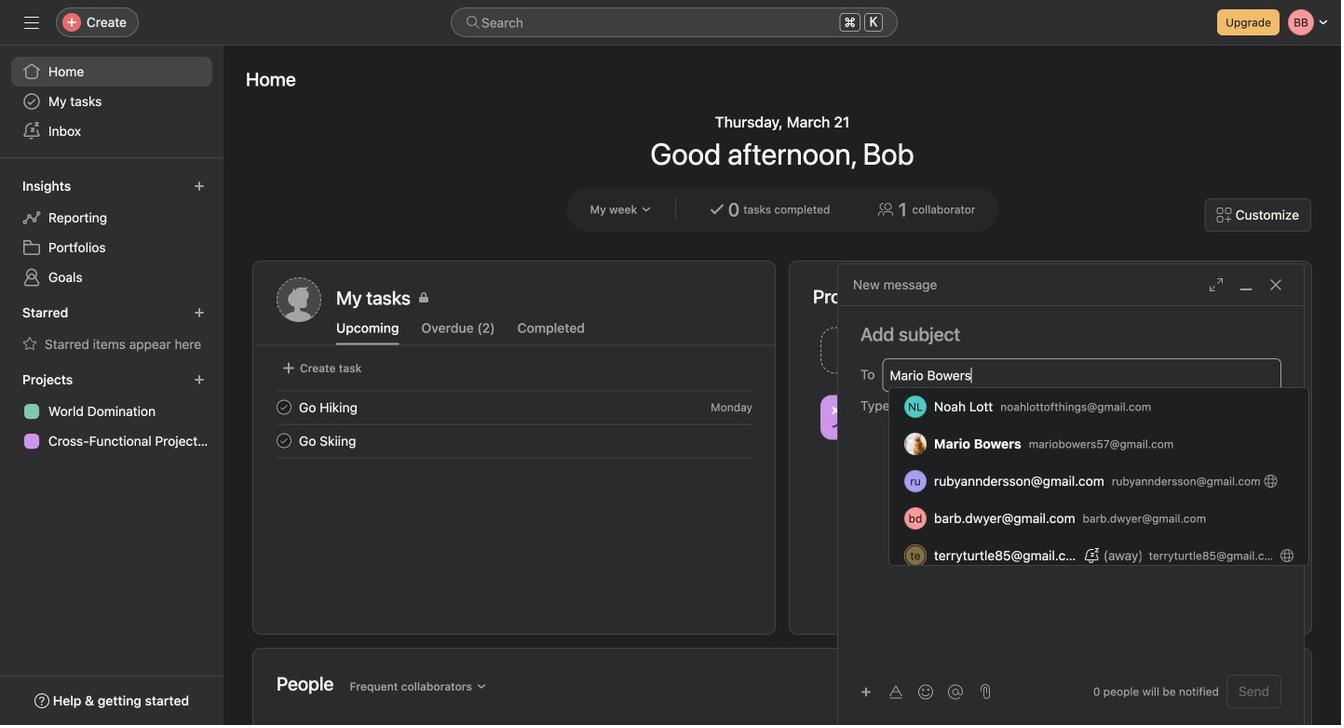 Task type: locate. For each thing, give the bounding box(es) containing it.
list item
[[814, 322, 1052, 379], [254, 391, 775, 424], [254, 424, 775, 458]]

insert an object image
[[861, 687, 872, 698]]

list box
[[890, 389, 1309, 426]]

None field
[[451, 7, 898, 37]]

mark complete image
[[273, 397, 295, 419], [273, 430, 295, 452]]

mark complete image for mark complete checkbox
[[273, 430, 295, 452]]

dialog
[[839, 265, 1305, 726]]

2 mark complete image from the top
[[273, 430, 295, 452]]

toolbar
[[854, 679, 973, 706]]

minimize image
[[1239, 278, 1254, 293]]

mark complete image down mark complete option
[[273, 430, 295, 452]]

expand popout to full screen image
[[1210, 278, 1224, 293]]

Search tasks, projects, and more text field
[[451, 7, 898, 37]]

mark complete image up mark complete checkbox
[[273, 397, 295, 419]]

at mention image
[[949, 685, 964, 700]]

Mark complete checkbox
[[273, 430, 295, 452]]

1 mark complete image from the top
[[273, 397, 295, 419]]

0 vertical spatial mark complete image
[[273, 397, 295, 419]]

1 vertical spatial mark complete image
[[273, 430, 295, 452]]

global element
[[0, 46, 224, 157]]

new insights image
[[194, 181, 205, 192]]



Task type: describe. For each thing, give the bounding box(es) containing it.
Type the name of a team, a project, or people text field
[[890, 364, 1272, 387]]

line_and_symbols image
[[832, 407, 855, 429]]

add items to starred image
[[194, 308, 205, 319]]

add profile photo image
[[277, 278, 321, 322]]

Add subject text field
[[839, 321, 1305, 348]]

rocket image
[[1070, 340, 1093, 362]]

starred element
[[0, 296, 224, 363]]

new project or portfolio image
[[194, 375, 205, 386]]

mark complete image for mark complete option
[[273, 397, 295, 419]]

hide sidebar image
[[24, 15, 39, 30]]

close image
[[1269, 278, 1284, 293]]

projects element
[[0, 363, 224, 460]]

Mark complete checkbox
[[273, 397, 295, 419]]

insights element
[[0, 170, 224, 296]]



Task type: vqa. For each thing, say whether or not it's contained in the screenshot.
"Hide sidebar" image
yes



